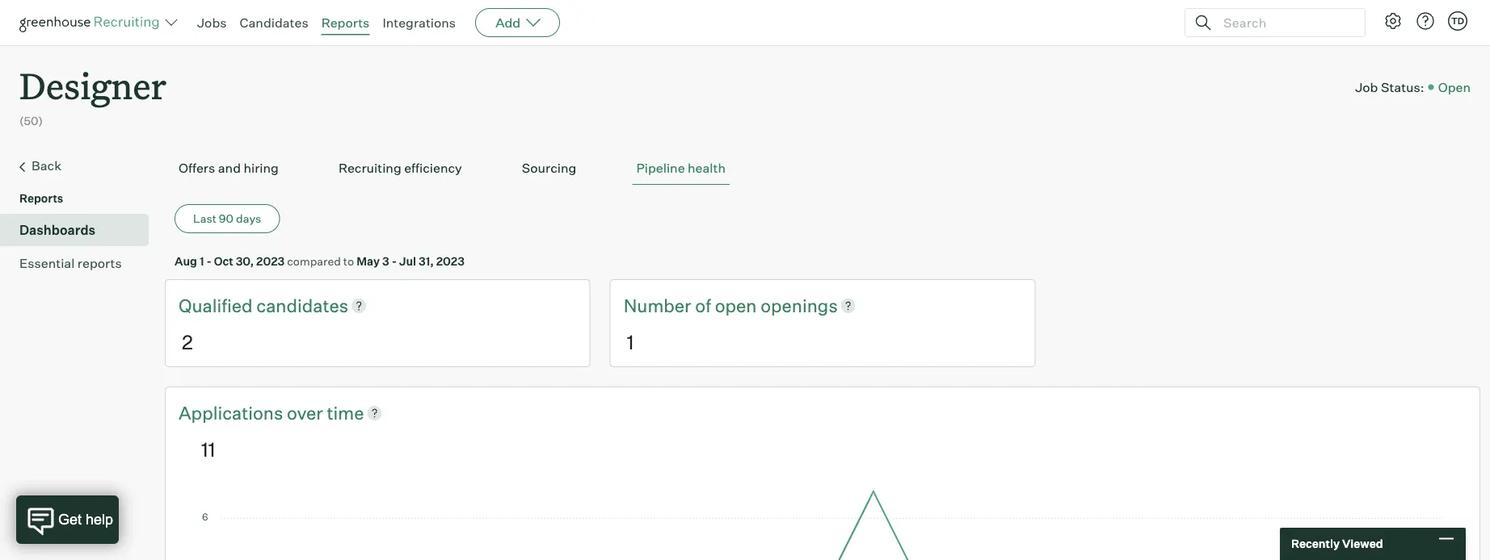 Task type: vqa. For each thing, say whether or not it's contained in the screenshot.
time
yes



Task type: locate. For each thing, give the bounding box(es) containing it.
tab list containing offers and hiring
[[175, 152, 1471, 185]]

applications link
[[179, 401, 287, 426]]

candidates
[[256, 295, 348, 317]]

qualified link
[[179, 294, 256, 318]]

1 horizontal spatial -
[[392, 254, 397, 269]]

30,
[[236, 254, 254, 269]]

reports right candidates link
[[321, 15, 370, 31]]

td button
[[1445, 8, 1471, 34]]

dashboards link
[[19, 221, 142, 240]]

2023 right 30,
[[256, 254, 285, 269]]

- right '3'
[[392, 254, 397, 269]]

may
[[357, 254, 380, 269]]

1 down number
[[627, 330, 634, 354]]

oct
[[214, 254, 233, 269]]

1 right aug
[[200, 254, 204, 269]]

1 horizontal spatial reports
[[321, 15, 370, 31]]

configure image
[[1384, 11, 1403, 31]]

hiring
[[244, 160, 279, 176]]

pipeline
[[636, 160, 685, 176]]

1 horizontal spatial 2023
[[436, 254, 465, 269]]

back link
[[19, 156, 142, 177]]

job
[[1356, 79, 1379, 95]]

1
[[200, 254, 204, 269], [627, 330, 634, 354]]

last 90 days button
[[175, 205, 280, 234]]

tab list
[[175, 152, 1471, 185]]

openings
[[761, 295, 838, 317]]

to
[[343, 254, 354, 269]]

0 horizontal spatial -
[[207, 254, 212, 269]]

0 horizontal spatial reports
[[19, 192, 63, 206]]

time
[[327, 402, 364, 424]]

0 horizontal spatial 1
[[200, 254, 204, 269]]

reports
[[321, 15, 370, 31], [19, 192, 63, 206]]

candidates link
[[240, 15, 308, 31]]

over link
[[287, 401, 327, 426]]

1 horizontal spatial 1
[[627, 330, 634, 354]]

job status:
[[1356, 79, 1425, 95]]

greenhouse recruiting image
[[19, 13, 165, 32]]

reports down back
[[19, 192, 63, 206]]

integrations link
[[383, 15, 456, 31]]

2023
[[256, 254, 285, 269], [436, 254, 465, 269]]

sourcing button
[[518, 152, 581, 185]]

-
[[207, 254, 212, 269], [392, 254, 397, 269]]

essential reports
[[19, 256, 122, 272]]

reports link
[[321, 15, 370, 31]]

1 - from the left
[[207, 254, 212, 269]]

- left oct
[[207, 254, 212, 269]]

openings link
[[761, 294, 838, 318]]

health
[[688, 160, 726, 176]]

of
[[695, 295, 711, 317]]

recruiting
[[339, 160, 402, 176]]

sourcing
[[522, 160, 577, 176]]

over
[[287, 402, 323, 424]]

time link
[[327, 401, 364, 426]]

recently
[[1292, 538, 1340, 552]]

reports
[[77, 256, 122, 272]]

designer
[[19, 61, 167, 109]]

viewed
[[1343, 538, 1384, 552]]

candidates link
[[256, 294, 348, 318]]

jul
[[399, 254, 416, 269]]

2023 right 31,
[[436, 254, 465, 269]]

11
[[201, 438, 215, 462]]

add button
[[475, 8, 560, 37]]

0 horizontal spatial 2023
[[256, 254, 285, 269]]



Task type: describe. For each thing, give the bounding box(es) containing it.
(50)
[[19, 114, 43, 128]]

1 2023 from the left
[[256, 254, 285, 269]]

Search text field
[[1220, 11, 1351, 34]]

essential
[[19, 256, 75, 272]]

0 vertical spatial reports
[[321, 15, 370, 31]]

2 - from the left
[[392, 254, 397, 269]]

of link
[[695, 294, 715, 318]]

aug
[[175, 254, 197, 269]]

aug 1 - oct 30, 2023 compared to may 3 - jul 31, 2023
[[175, 254, 465, 269]]

open link
[[715, 294, 761, 318]]

efficiency
[[404, 160, 462, 176]]

jobs link
[[197, 15, 227, 31]]

offers
[[179, 160, 215, 176]]

designer link
[[19, 45, 167, 113]]

3
[[382, 254, 389, 269]]

applications
[[179, 402, 283, 424]]

offers and hiring button
[[175, 152, 283, 185]]

days
[[236, 212, 261, 226]]

0 vertical spatial 1
[[200, 254, 204, 269]]

compared
[[287, 254, 341, 269]]

qualified
[[179, 295, 256, 317]]

recruiting efficiency
[[339, 160, 462, 176]]

xychart image
[[201, 487, 1444, 561]]

last 90 days
[[193, 212, 261, 226]]

1 vertical spatial reports
[[19, 192, 63, 206]]

open
[[1439, 79, 1471, 95]]

candidates
[[240, 15, 308, 31]]

pipeline health button
[[632, 152, 730, 185]]

back
[[32, 158, 62, 174]]

open
[[715, 295, 757, 317]]

1 vertical spatial 1
[[627, 330, 634, 354]]

designer (50)
[[19, 61, 167, 128]]

2
[[182, 330, 193, 354]]

last
[[193, 212, 216, 226]]

recruiting efficiency button
[[335, 152, 466, 185]]

offers and hiring
[[179, 160, 279, 176]]

add
[[496, 15, 521, 31]]

number link
[[624, 294, 695, 318]]

essential reports link
[[19, 254, 142, 273]]

and
[[218, 160, 241, 176]]

applications over
[[179, 402, 327, 424]]

2 2023 from the left
[[436, 254, 465, 269]]

status:
[[1381, 79, 1425, 95]]

recently viewed
[[1292, 538, 1384, 552]]

number of open
[[624, 295, 761, 317]]

31,
[[419, 254, 434, 269]]

dashboards
[[19, 222, 95, 239]]

90
[[219, 212, 234, 226]]

number
[[624, 295, 692, 317]]

integrations
[[383, 15, 456, 31]]

td button
[[1449, 11, 1468, 31]]

pipeline health
[[636, 160, 726, 176]]

td
[[1452, 15, 1465, 26]]

jobs
[[197, 15, 227, 31]]



